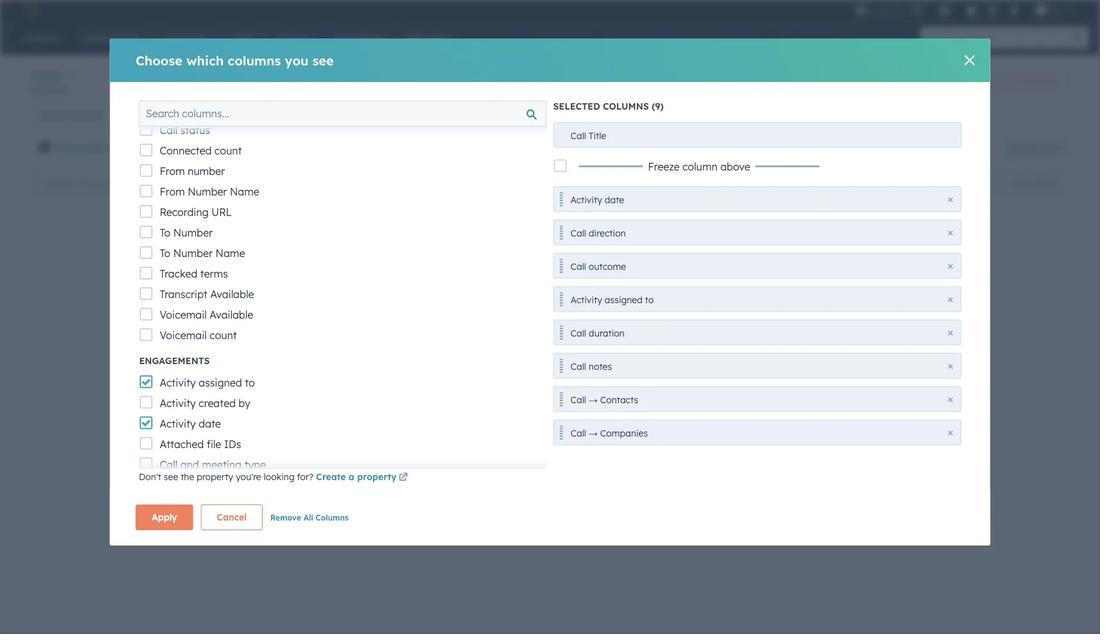 Task type: locate. For each thing, give the bounding box(es) containing it.
2 vertical spatial assigned
[[199, 376, 242, 389]]

date down search columns... search field
[[312, 142, 333, 154]]

call down call notes
[[571, 394, 587, 405]]

search image
[[1074, 33, 1083, 42]]

0 vertical spatial assigned
[[202, 142, 242, 154]]

0 vertical spatial date
[[312, 142, 333, 154]]

0 horizontal spatial see
[[164, 471, 178, 482]]

1 vertical spatial name
[[215, 247, 245, 260]]

recorded calls button
[[31, 102, 319, 128]]

a right with
[[529, 306, 536, 319]]

assigned
[[202, 142, 242, 154], [605, 294, 643, 305], [199, 376, 242, 389]]

transcript down tracked
[[159, 288, 207, 301]]

1 vertical spatial calls
[[377, 322, 398, 335]]

close image inside call duration button
[[948, 331, 954, 336]]

activity assigned to down status
[[165, 142, 254, 154]]

1 horizontal spatial columns
[[603, 101, 649, 112]]

or
[[330, 322, 340, 335]]

terms
[[200, 267, 228, 280]]

date
[[312, 142, 333, 154], [605, 194, 625, 205], [199, 417, 221, 430]]

menu
[[855, 0, 1085, 21]]

call for call and meeting type
[[159, 458, 177, 471]]

view
[[656, 109, 677, 120], [1043, 143, 1059, 153]]

notes
[[589, 361, 612, 372]]

0 vertical spatial activity assigned to
[[165, 142, 254, 154]]

1 horizontal spatial date
[[312, 142, 333, 154]]

count up 'number'
[[214, 144, 242, 157]]

1 horizontal spatial columns
[[1029, 178, 1059, 188]]

1 horizontal spatial all
[[726, 109, 737, 120]]

call for call → contacts
[[571, 394, 587, 405]]

1 horizontal spatial property
[[357, 471, 397, 482]]

calls left from
[[377, 322, 398, 335]]

voicemail count
[[159, 329, 237, 342]]

0 vertical spatial activity date
[[275, 142, 333, 154]]

number for to number name
[[173, 247, 212, 260]]

cancel button
[[201, 505, 263, 530]]

close image inside activity assigned to button
[[948, 297, 954, 302]]

1 vertical spatial all
[[304, 513, 313, 523]]

selected
[[554, 101, 601, 112]]

0 vertical spatial transcript
[[55, 142, 101, 154]]

2 close image from the top
[[948, 331, 954, 336]]

0 records
[[31, 85, 67, 95]]

tracked
[[159, 267, 197, 280]]

engagements
[[139, 355, 210, 366]]

assigned inside button
[[605, 294, 643, 305]]

date up file
[[199, 417, 221, 430]]

1 vertical spatial to
[[646, 294, 654, 305]]

date inside popup button
[[312, 142, 333, 154]]

0 vertical spatial view
[[656, 109, 677, 120]]

views
[[740, 109, 765, 120]]

view right save
[[1043, 143, 1059, 153]]

0 horizontal spatial a
[[349, 471, 355, 482]]

call left "notes"
[[571, 361, 587, 372]]

activity assigned to button
[[157, 135, 259, 161]]

3 close image from the top
[[948, 397, 954, 402]]

1 vertical spatial activity assigned to
[[571, 294, 654, 305]]

activity assigned to
[[165, 142, 254, 154], [571, 294, 654, 305], [159, 376, 255, 389]]

voicemail up the voicemail count
[[159, 308, 207, 321]]

Search columns... search field
[[139, 101, 547, 126]]

number up tracked terms
[[173, 247, 212, 260]]

all inside button
[[304, 513, 313, 523]]

close image inside call → contacts button
[[948, 397, 954, 402]]

1 vertical spatial see
[[164, 471, 178, 482]]

1 horizontal spatial view
[[1043, 143, 1059, 153]]

call left title
[[571, 130, 587, 141]]

upgrade image
[[856, 5, 868, 17]]

2 from from the top
[[159, 185, 185, 198]]

activity date up call direction
[[571, 194, 625, 205]]

notifications image
[[1009, 6, 1021, 17]]

edit columns button
[[1004, 175, 1067, 191]]

call for call duration
[[571, 327, 587, 339]]

0 vertical spatial count
[[214, 144, 242, 157]]

close image inside call outcome button
[[948, 264, 954, 269]]

activity date inside button
[[571, 194, 625, 205]]

menu containing abc
[[855, 0, 1085, 21]]

close image for call outcome
[[948, 264, 954, 269]]

close image inside the call direction button
[[948, 231, 954, 236]]

view inside popup button
[[656, 109, 677, 120]]

transcript inside choose which columns you see 'dialog'
[[159, 288, 207, 301]]

calls right recorded
[[84, 109, 102, 121]]

columns
[[228, 52, 281, 68], [1029, 178, 1059, 188]]

0 vertical spatial name
[[230, 185, 259, 198]]

0 vertical spatial a
[[529, 306, 536, 319]]

date for activity date popup button
[[312, 142, 333, 154]]

connected count
[[159, 144, 242, 157]]

calls inside , log call/meeting activities, receive an inbound call with a voicemail, or record calls from third parties.
[[377, 322, 398, 335]]

→ left contacts
[[589, 394, 598, 405]]

1 vertical spatial date
[[605, 194, 625, 205]]

1 vertical spatial number
[[173, 226, 212, 239]]

count for voicemail count
[[209, 329, 237, 342]]

1 vertical spatial to
[[159, 247, 170, 260]]

call
[[1011, 78, 1024, 87], [159, 124, 177, 137], [571, 130, 587, 141], [571, 227, 587, 239], [571, 261, 587, 272], [571, 327, 587, 339], [571, 361, 587, 372], [571, 394, 587, 405], [571, 427, 587, 439], [159, 458, 177, 471]]

status
[[180, 124, 210, 137]]

view right add
[[656, 109, 677, 120]]

property down the call and meeting type
[[197, 471, 233, 482]]

1 vertical spatial →
[[589, 427, 598, 439]]

see left the
[[164, 471, 178, 482]]

activity
[[165, 142, 200, 154], [275, 142, 310, 154], [571, 194, 603, 205], [571, 294, 603, 305], [159, 376, 196, 389], [159, 397, 196, 409], [159, 417, 196, 430]]

activity right 'log'
[[571, 294, 603, 305]]

to down recording
[[159, 226, 170, 239]]

connected
[[159, 144, 211, 157]]

1 vertical spatial assigned
[[605, 294, 643, 305]]

columns down create
[[316, 513, 349, 523]]

0 horizontal spatial activity date
[[159, 417, 221, 430]]

2 voicemail from the top
[[159, 329, 207, 342]]

outcome
[[589, 261, 627, 272]]

all left views
[[726, 109, 737, 120]]

0 horizontal spatial calls
[[84, 109, 102, 121]]

name up terms
[[215, 247, 245, 260]]

close image inside call → companies button
[[948, 431, 954, 436]]

call → contacts button
[[554, 386, 962, 412]]

number
[[187, 165, 225, 178]]

transcript available
[[159, 288, 254, 301]]

1 horizontal spatial calls
[[377, 322, 398, 335]]

1 vertical spatial voicemail
[[159, 329, 207, 342]]

2 vertical spatial number
[[173, 247, 212, 260]]

columns inside 'dialog'
[[228, 52, 281, 68]]

advanced filters (0) button
[[448, 135, 567, 161]]

0 vertical spatial from
[[159, 165, 185, 178]]

call left direction
[[571, 227, 587, 239]]

1 horizontal spatial see
[[313, 52, 334, 68]]

columns left "(9)"
[[603, 101, 649, 112]]

1 horizontal spatial a
[[529, 306, 536, 319]]

call left and
[[159, 458, 177, 471]]

name up url
[[230, 185, 259, 198]]

a right create
[[349, 471, 355, 482]]

0 horizontal spatial columns
[[316, 513, 349, 523]]

assigned inside popup button
[[202, 142, 242, 154]]

voicemail
[[159, 308, 207, 321], [159, 329, 207, 342]]

call left analytics
[[1011, 78, 1024, 87]]

0 vertical spatial all
[[726, 109, 737, 120]]

close image
[[965, 55, 975, 65], [948, 231, 954, 236], [948, 264, 954, 269], [948, 297, 954, 302], [948, 364, 954, 369], [948, 431, 954, 436]]

call notes
[[571, 361, 612, 372]]

to for activity assigned to popup button
[[245, 142, 254, 154]]

parties.
[[452, 322, 488, 335]]

→ inside button
[[589, 427, 598, 439]]

1 from from the top
[[159, 165, 185, 178]]

save view
[[1023, 143, 1059, 153]]

call duration button
[[554, 320, 962, 345]]

and
[[180, 458, 199, 471]]

,
[[539, 289, 542, 302]]

available for voicemail available
[[209, 308, 253, 321]]

activity date for activity date button
[[571, 194, 625, 205]]

date inside button
[[605, 194, 625, 205]]

all right remove
[[304, 513, 313, 523]]

from
[[159, 165, 185, 178], [159, 185, 185, 198]]

activity assigned to down outcome
[[571, 294, 654, 305]]

→ left companies
[[589, 427, 598, 439]]

1 vertical spatial from
[[159, 185, 185, 198]]

ids
[[224, 438, 241, 450]]

recording
[[159, 206, 208, 219]]

close image inside call notes button
[[948, 364, 954, 369]]

call inside button
[[571, 427, 587, 439]]

close image
[[948, 197, 954, 202], [948, 331, 954, 336], [948, 397, 954, 402]]

0 horizontal spatial property
[[197, 471, 233, 482]]

all
[[726, 109, 737, 120], [304, 513, 313, 523]]

close image for call duration
[[948, 331, 954, 336]]

activity down search columns... search field
[[275, 142, 310, 154]]

1 → from the top
[[589, 394, 598, 405]]

1 property from the left
[[197, 471, 233, 482]]

2 to from the top
[[159, 247, 170, 260]]

count down voicemail available
[[209, 329, 237, 342]]

marketplaces image
[[939, 6, 951, 17]]

columns
[[603, 101, 649, 112], [316, 513, 349, 523]]

add view (2/5)
[[635, 109, 702, 120]]

0 vertical spatial available
[[210, 288, 254, 301]]

0 vertical spatial number
[[187, 185, 227, 198]]

2 vertical spatial close image
[[948, 397, 954, 402]]

0 horizontal spatial all
[[304, 513, 313, 523]]

0 vertical spatial voicemail
[[159, 308, 207, 321]]

2 horizontal spatial date
[[605, 194, 625, 205]]

activity date down search columns... search field
[[275, 142, 333, 154]]

settings link
[[986, 4, 1002, 17]]

transcript down the recorded calls
[[55, 142, 101, 154]]

voicemail for voicemail available
[[159, 308, 207, 321]]

activity left created
[[159, 397, 196, 409]]

to for activity assigned to button at right
[[646, 294, 654, 305]]

call duration
[[571, 327, 625, 339]]

1 vertical spatial count
[[209, 329, 237, 342]]

records
[[38, 85, 67, 95]]

choose
[[136, 52, 183, 68]]

activity up attached
[[159, 417, 196, 430]]

1 voicemail from the top
[[159, 308, 207, 321]]

to inside button
[[646, 294, 654, 305]]

to inside popup button
[[245, 142, 254, 154]]

0 vertical spatial columns
[[228, 52, 281, 68]]

call down call → contacts
[[571, 427, 587, 439]]

save view button
[[1001, 138, 1070, 158]]

0 vertical spatial →
[[589, 394, 598, 405]]

2 vertical spatial activity date
[[159, 417, 221, 430]]

link opens in a new window image
[[399, 473, 408, 482]]

call left duration
[[571, 327, 587, 339]]

0 horizontal spatial transcript
[[55, 142, 101, 154]]

call left outcome
[[571, 261, 587, 272]]

edit
[[1012, 178, 1026, 188]]

transcript
[[55, 142, 101, 154], [159, 288, 207, 301]]

1 vertical spatial transcript
[[159, 288, 207, 301]]

count for connected count
[[214, 144, 242, 157]]

activity assigned to inside activity assigned to button
[[571, 294, 654, 305]]

calls
[[84, 109, 102, 121], [377, 322, 398, 335]]

assigned for activity assigned to popup button
[[202, 142, 242, 154]]

activity assigned to inside activity assigned to popup button
[[165, 142, 254, 154]]

activity date up attached
[[159, 417, 221, 430]]

date up direction
[[605, 194, 625, 205]]

available down transcript available on the top
[[209, 308, 253, 321]]

assigned down outcome
[[605, 294, 643, 305]]

remove all columns
[[271, 513, 349, 523]]

1 vertical spatial available
[[209, 308, 253, 321]]

number down recording url in the left top of the page
[[173, 226, 212, 239]]

close image for call → contacts
[[948, 397, 954, 402]]

link opens in a new window image
[[399, 470, 408, 485]]

call up connected
[[159, 124, 177, 137]]

import
[[956, 78, 981, 87]]

close image inside activity date button
[[948, 197, 954, 202]]

1 vertical spatial activity date
[[571, 194, 625, 205]]

count
[[214, 144, 242, 157], [209, 329, 237, 342]]

1 close image from the top
[[948, 197, 954, 202]]

meeting
[[202, 458, 241, 471]]

activity date inside popup button
[[275, 142, 333, 154]]

remove all columns button
[[271, 510, 349, 525]]

add view (2/5) button
[[613, 102, 718, 128]]

0 horizontal spatial date
[[199, 417, 221, 430]]

1 to from the top
[[159, 226, 170, 239]]

gary orlando image
[[1036, 4, 1048, 16]]

0 vertical spatial to
[[245, 142, 254, 154]]

1 vertical spatial columns
[[316, 513, 349, 523]]

activity date button
[[554, 186, 962, 212]]

0 vertical spatial close image
[[948, 197, 954, 202]]

columns left you
[[228, 52, 281, 68]]

from up recording
[[159, 185, 185, 198]]

→
[[589, 394, 598, 405], [589, 427, 598, 439]]

call for call analytics
[[1011, 78, 1024, 87]]

to up tracked
[[159, 247, 170, 260]]

close image for call → companies
[[948, 431, 954, 436]]

→ inside button
[[589, 394, 598, 405]]

1 horizontal spatial activity date
[[275, 142, 333, 154]]

calling icon image
[[912, 5, 924, 17]]

assigned up created
[[199, 376, 242, 389]]

call inside banner
[[1011, 78, 1024, 87]]

activity assigned to up the activity created by
[[159, 376, 255, 389]]

see right you
[[313, 52, 334, 68]]

0 vertical spatial see
[[313, 52, 334, 68]]

1 vertical spatial close image
[[948, 331, 954, 336]]

calls inside button
[[84, 109, 102, 121]]

2 → from the top
[[589, 427, 598, 439]]

hubspot image
[[23, 3, 38, 18]]

from number name
[[159, 185, 259, 198]]

assigned up 'number'
[[202, 142, 242, 154]]

call for call → companies
[[571, 427, 587, 439]]

property left link opens in a new window icon at the bottom left of page
[[357, 471, 397, 482]]

0 horizontal spatial columns
[[228, 52, 281, 68]]

1 vertical spatial columns
[[1029, 178, 1059, 188]]

0 vertical spatial to
[[159, 226, 170, 239]]

from down connected
[[159, 165, 185, 178]]

columns right edit
[[1029, 178, 1059, 188]]

available down terms
[[210, 288, 254, 301]]

transcript inside "popup button"
[[55, 142, 101, 154]]

0 horizontal spatial view
[[656, 109, 677, 120]]

2 horizontal spatial activity date
[[571, 194, 625, 205]]

number for to number
[[173, 226, 212, 239]]

number down 'number'
[[187, 185, 227, 198]]

calls
[[31, 68, 62, 84]]

0 vertical spatial columns
[[603, 101, 649, 112]]

inbound
[[445, 306, 484, 319]]

title
[[589, 130, 607, 141]]

call for call title
[[571, 130, 587, 141]]

to for to number name
[[159, 247, 170, 260]]

voicemail up engagements
[[159, 329, 207, 342]]

activity up call direction
[[571, 194, 603, 205]]

1 vertical spatial view
[[1043, 143, 1059, 153]]

you're
[[236, 471, 261, 482]]

view inside button
[[1043, 143, 1059, 153]]

call
[[487, 306, 503, 319]]

duration
[[589, 327, 625, 339]]

1 vertical spatial a
[[349, 471, 355, 482]]

0 vertical spatial calls
[[84, 109, 102, 121]]

1 horizontal spatial transcript
[[159, 288, 207, 301]]



Task type: vqa. For each thing, say whether or not it's contained in the screenshot.
middle 'date'
yes



Task type: describe. For each thing, give the bounding box(es) containing it.
→ for companies
[[589, 427, 598, 439]]

call direction button
[[554, 220, 962, 245]]

abc
[[1050, 5, 1065, 15]]

export
[[964, 178, 988, 188]]

an
[[429, 306, 442, 319]]

voicemail available
[[159, 308, 253, 321]]

companies
[[601, 427, 648, 439]]

notifications button
[[1004, 0, 1026, 21]]

selected columns (9)
[[554, 101, 664, 112]]

search button
[[1068, 27, 1089, 49]]

a inside , log call/meeting activities, receive an inbound call with a voicemail, or record calls from third parties.
[[529, 306, 536, 319]]

save
[[1023, 143, 1041, 153]]

call outcome button
[[554, 253, 962, 279]]

import button
[[945, 72, 992, 93]]

2 vertical spatial date
[[199, 417, 221, 430]]

call for call status
[[159, 124, 177, 137]]

help image
[[966, 6, 978, 17]]

, log call/meeting activities, receive an inbound call with a voicemail, or record calls from third parties.
[[279, 289, 560, 335]]

which
[[187, 52, 224, 68]]

recording url
[[159, 206, 232, 219]]

assigned for activity assigned to button at right
[[605, 294, 643, 305]]

create
[[316, 471, 346, 482]]

call direction
[[571, 227, 626, 239]]

to number
[[159, 226, 212, 239]]

all views link
[[718, 102, 773, 128]]

create a property
[[316, 471, 397, 482]]

don't see the property you're looking for?
[[139, 471, 316, 482]]

tracked terms
[[159, 267, 228, 280]]

recorded calls
[[41, 109, 102, 121]]

created
[[199, 397, 236, 409]]

activity date for activity date popup button
[[275, 142, 333, 154]]

you
[[285, 52, 309, 68]]

activity date button
[[267, 135, 350, 161]]

choose which columns you see dialog
[[110, 0, 991, 546]]

call status
[[159, 124, 210, 137]]

2 vertical spatial to
[[245, 376, 255, 389]]

filters
[[517, 142, 543, 154]]

(2/5)
[[679, 109, 702, 120]]

call for call outcome
[[571, 261, 587, 272]]

edit columns
[[1012, 178, 1059, 188]]

activity assigned to button
[[554, 286, 962, 312]]

2 vertical spatial activity assigned to
[[159, 376, 255, 389]]

to number name
[[159, 247, 245, 260]]

close image for activity assigned to
[[948, 297, 954, 302]]

contacts
[[601, 394, 639, 405]]

voicemail for voicemail count
[[159, 329, 207, 342]]

add
[[635, 109, 653, 120]]

close image for call direction
[[948, 231, 954, 236]]

settings image
[[988, 5, 999, 17]]

0
[[31, 85, 36, 95]]

transcript available
[[55, 142, 145, 154]]

cancel
[[217, 512, 247, 523]]

to for to number
[[159, 226, 170, 239]]

calling icon button
[[907, 2, 929, 19]]

date for activity date button
[[605, 194, 625, 205]]

log
[[545, 289, 560, 302]]

view for save
[[1043, 143, 1059, 153]]

transcript for transcript available
[[55, 142, 101, 154]]

number for from number name
[[187, 185, 227, 198]]

freeze
[[649, 160, 680, 173]]

don't
[[139, 471, 161, 482]]

calls banner
[[31, 67, 1070, 102]]

voicemail,
[[279, 322, 327, 335]]

remove
[[271, 513, 301, 523]]

third
[[427, 322, 449, 335]]

transcript for transcript available
[[159, 288, 207, 301]]

(0)
[[546, 142, 559, 154]]

close image for activity date
[[948, 197, 954, 202]]

call title
[[571, 130, 607, 141]]

analytics
[[1026, 78, 1059, 87]]

call for call direction
[[571, 227, 587, 239]]

columns inside button
[[316, 513, 349, 523]]

hubspot link
[[15, 3, 48, 18]]

the
[[181, 471, 194, 482]]

name for from number name
[[230, 185, 259, 198]]

create a property link
[[316, 470, 410, 485]]

call for call notes
[[571, 361, 587, 372]]

upgrade
[[870, 6, 905, 16]]

recorded
[[41, 109, 81, 121]]

with
[[506, 306, 526, 319]]

activities,
[[343, 306, 389, 319]]

Search HubSpot search field
[[921, 27, 1078, 49]]

apply button
[[136, 505, 193, 530]]

view for add
[[656, 109, 677, 120]]

apply
[[152, 512, 177, 523]]

Search call name or notes search field
[[34, 172, 185, 195]]

call → contacts
[[571, 394, 639, 405]]

call notes button
[[554, 353, 962, 379]]

activity assigned to for activity assigned to button at right
[[571, 294, 654, 305]]

record
[[343, 322, 374, 335]]

from for from number
[[159, 165, 185, 178]]

→ for contacts
[[589, 394, 598, 405]]

receive
[[392, 306, 427, 319]]

available for transcript available
[[210, 288, 254, 301]]

activity assigned to for activity assigned to popup button
[[165, 142, 254, 154]]

call and meeting type
[[159, 458, 266, 471]]

activity down engagements
[[159, 376, 196, 389]]

columns inside "button"
[[1029, 178, 1059, 188]]

type
[[244, 458, 266, 471]]

file
[[207, 438, 221, 450]]

available
[[103, 142, 145, 154]]

attached file ids
[[159, 438, 241, 450]]

from for from number name
[[159, 185, 185, 198]]

attached
[[159, 438, 204, 450]]

from number
[[159, 165, 225, 178]]

activity down call status
[[165, 142, 200, 154]]

all views
[[726, 109, 765, 120]]

call analytics link
[[1000, 72, 1070, 93]]

(9)
[[652, 101, 664, 112]]

help button
[[961, 0, 983, 21]]

by
[[238, 397, 250, 409]]

close image for choose which columns you see
[[965, 55, 975, 65]]

activity created by
[[159, 397, 250, 409]]

freeze column above
[[649, 160, 751, 173]]

advanced
[[470, 142, 515, 154]]

name for to number name
[[215, 247, 245, 260]]

a inside choose which columns you see 'dialog'
[[349, 471, 355, 482]]

2 property from the left
[[357, 471, 397, 482]]

close image for call notes
[[948, 364, 954, 369]]

for?
[[297, 471, 314, 482]]

direction
[[589, 227, 626, 239]]



